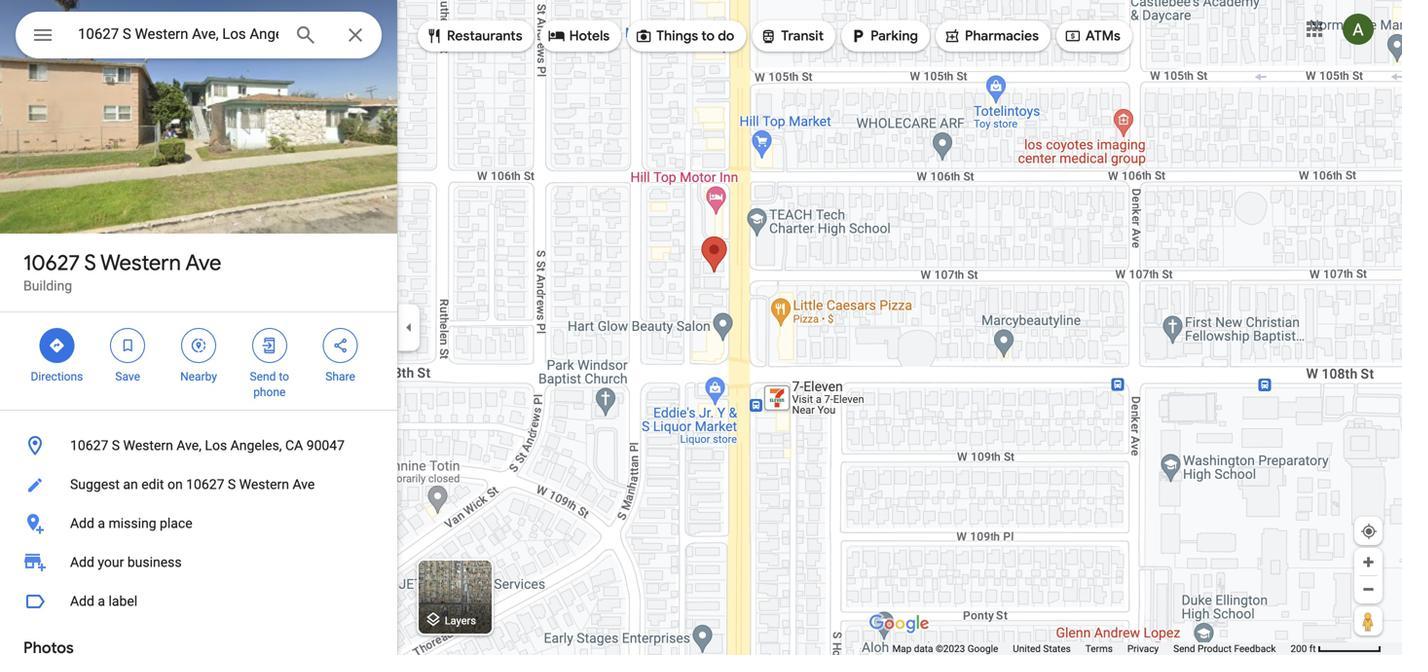 Task type: describe. For each thing, give the bounding box(es) containing it.
terms button
[[1086, 643, 1113, 655]]

send for send to phone
[[250, 370, 276, 384]]

send to phone
[[250, 370, 289, 399]]

actions for 10627 s western ave region
[[0, 313, 397, 410]]

10627 for ave
[[23, 249, 80, 277]]

map data ©2023 google
[[892, 643, 998, 655]]

restaurants
[[447, 27, 523, 45]]

business
[[127, 555, 182, 571]]


[[119, 335, 137, 356]]

ca
[[285, 438, 303, 454]]

 pharmacies
[[944, 25, 1039, 47]]

an
[[123, 477, 138, 493]]

parking
[[871, 27, 918, 45]]

edit
[[141, 477, 164, 493]]

do
[[718, 27, 735, 45]]

western for ave,
[[123, 438, 173, 454]]

states
[[1043, 643, 1071, 655]]

10627 s western ave building
[[23, 249, 221, 294]]

add for add a label
[[70, 594, 94, 610]]

privacy button
[[1128, 643, 1159, 655]]

ave inside 10627 s western ave building
[[185, 249, 221, 277]]

place
[[160, 516, 192, 532]]

10627 s western ave, los angeles, ca 90047
[[70, 438, 345, 454]]


[[261, 335, 278, 356]]

add a missing place button
[[0, 504, 397, 543]]

terms
[[1086, 643, 1113, 655]]

google account: angela cha  
(angela.cha@adept.ai) image
[[1343, 14, 1374, 45]]

10627 for ave,
[[70, 438, 108, 454]]

send product feedback button
[[1174, 643, 1276, 655]]

feedback
[[1234, 643, 1276, 655]]

nearby
[[180, 370, 217, 384]]

transit
[[781, 27, 824, 45]]


[[760, 25, 777, 47]]

a for missing
[[98, 516, 105, 532]]

los
[[205, 438, 227, 454]]

google
[[968, 643, 998, 655]]

show street view coverage image
[[1355, 607, 1383, 636]]

200
[[1291, 643, 1307, 655]]

s for ave
[[84, 249, 96, 277]]

united states button
[[1013, 643, 1071, 655]]

missing
[[109, 516, 156, 532]]

send product feedback
[[1174, 643, 1276, 655]]


[[190, 335, 207, 356]]

200 ft button
[[1291, 643, 1382, 655]]

10627 s western ave main content
[[0, 0, 397, 655]]

pharmacies
[[965, 27, 1039, 45]]

add a missing place
[[70, 516, 192, 532]]


[[426, 25, 443, 47]]


[[548, 25, 565, 47]]



Task type: vqa. For each thing, say whether or not it's contained in the screenshot.


Task type: locate. For each thing, give the bounding box(es) containing it.
show your location image
[[1360, 523, 1378, 540]]

send for send product feedback
[[1174, 643, 1195, 655]]

to up phone
[[279, 370, 289, 384]]


[[944, 25, 961, 47]]

send left product
[[1174, 643, 1195, 655]]

10627 inside 10627 s western ave building
[[23, 249, 80, 277]]


[[31, 21, 55, 49]]

western inside 10627 s western ave building
[[100, 249, 181, 277]]

2 a from the top
[[98, 594, 105, 610]]

suggest
[[70, 477, 120, 493]]

suggest an edit on 10627 s western ave
[[70, 477, 315, 493]]

1 vertical spatial western
[[123, 438, 173, 454]]


[[849, 25, 867, 47]]

0 vertical spatial to
[[701, 27, 715, 45]]

0 horizontal spatial to
[[279, 370, 289, 384]]

 parking
[[849, 25, 918, 47]]

building
[[23, 278, 72, 294]]

2 vertical spatial 10627
[[186, 477, 224, 493]]

add a label button
[[0, 582, 397, 621]]

a
[[98, 516, 105, 532], [98, 594, 105, 610]]

10627 s western ave, los angeles, ca 90047 button
[[0, 427, 397, 465]]

label
[[109, 594, 137, 610]]

a inside 'button'
[[98, 516, 105, 532]]

 button
[[16, 12, 70, 62]]

1 a from the top
[[98, 516, 105, 532]]

phone
[[253, 386, 286, 399]]

add down 'suggest'
[[70, 516, 94, 532]]

1 vertical spatial ave
[[293, 477, 315, 493]]

2 vertical spatial s
[[228, 477, 236, 493]]

directions
[[31, 370, 83, 384]]

save
[[115, 370, 140, 384]]

1 vertical spatial 10627
[[70, 438, 108, 454]]

1 horizontal spatial to
[[701, 27, 715, 45]]


[[48, 335, 66, 356]]

0 vertical spatial a
[[98, 516, 105, 532]]

footer
[[892, 643, 1291, 655]]

1 add from the top
[[70, 516, 94, 532]]

 restaurants
[[426, 25, 523, 47]]

s
[[84, 249, 96, 277], [112, 438, 120, 454], [228, 477, 236, 493]]

s for ave,
[[112, 438, 120, 454]]

google maps element
[[0, 0, 1402, 655]]

add inside add your business link
[[70, 555, 94, 571]]

1 vertical spatial s
[[112, 438, 120, 454]]

10627 up the building
[[23, 249, 80, 277]]

ave down the ca
[[293, 477, 315, 493]]

add for add your business
[[70, 555, 94, 571]]

collapse side panel image
[[398, 317, 420, 338]]

atms
[[1086, 27, 1121, 45]]

2 vertical spatial add
[[70, 594, 94, 610]]

ft
[[1310, 643, 1316, 655]]


[[635, 25, 653, 47]]

200 ft
[[1291, 643, 1316, 655]]

zoom in image
[[1361, 555, 1376, 570]]

1 vertical spatial add
[[70, 555, 94, 571]]

add left "your"
[[70, 555, 94, 571]]

your
[[98, 555, 124, 571]]


[[332, 335, 349, 356]]

data
[[914, 643, 933, 655]]

layers
[[445, 615, 476, 627]]

©2023
[[936, 643, 965, 655]]

ave up 
[[185, 249, 221, 277]]

send up phone
[[250, 370, 276, 384]]

 search field
[[16, 12, 382, 62]]

0 vertical spatial add
[[70, 516, 94, 532]]

none field inside 10627 s western ave, los angeles, ca 90047 field
[[78, 22, 279, 46]]

footer inside google maps element
[[892, 643, 1291, 655]]

0 vertical spatial send
[[250, 370, 276, 384]]

10627
[[23, 249, 80, 277], [70, 438, 108, 454], [186, 477, 224, 493]]

add inside 'add a label' button
[[70, 594, 94, 610]]

a left missing on the bottom left of the page
[[98, 516, 105, 532]]

a left 'label'
[[98, 594, 105, 610]]

0 vertical spatial ave
[[185, 249, 221, 277]]

to inside send to phone
[[279, 370, 289, 384]]


[[1064, 25, 1082, 47]]

western for ave
[[100, 249, 181, 277]]

1 horizontal spatial send
[[1174, 643, 1195, 655]]

map
[[892, 643, 912, 655]]

10627 up 'suggest'
[[70, 438, 108, 454]]

90047
[[306, 438, 345, 454]]

add your business
[[70, 555, 182, 571]]

 transit
[[760, 25, 824, 47]]

western down angeles,
[[239, 477, 289, 493]]

zoom out image
[[1361, 582, 1376, 597]]

0 horizontal spatial ave
[[185, 249, 221, 277]]

western up 
[[100, 249, 181, 277]]

2 horizontal spatial s
[[228, 477, 236, 493]]

add
[[70, 516, 94, 532], [70, 555, 94, 571], [70, 594, 94, 610]]

10627 S Western Ave, Los Angeles, CA 90047 field
[[16, 12, 382, 58]]

 things to do
[[635, 25, 735, 47]]

share
[[326, 370, 355, 384]]

1 vertical spatial a
[[98, 594, 105, 610]]

on
[[167, 477, 183, 493]]

western up edit
[[123, 438, 173, 454]]

united
[[1013, 643, 1041, 655]]

1 horizontal spatial ave
[[293, 477, 315, 493]]

ave inside button
[[293, 477, 315, 493]]

a for label
[[98, 594, 105, 610]]

things
[[656, 27, 698, 45]]

0 vertical spatial s
[[84, 249, 96, 277]]

to inside  things to do
[[701, 27, 715, 45]]

 atms
[[1064, 25, 1121, 47]]

2 add from the top
[[70, 555, 94, 571]]

add your business link
[[0, 543, 397, 582]]

1 horizontal spatial s
[[112, 438, 120, 454]]

privacy
[[1128, 643, 1159, 655]]

add inside add a missing place 'button'
[[70, 516, 94, 532]]

0 horizontal spatial send
[[250, 370, 276, 384]]

to left "do"
[[701, 27, 715, 45]]

send
[[250, 370, 276, 384], [1174, 643, 1195, 655]]

angeles,
[[230, 438, 282, 454]]

a inside button
[[98, 594, 105, 610]]

western
[[100, 249, 181, 277], [123, 438, 173, 454], [239, 477, 289, 493]]

0 vertical spatial western
[[100, 249, 181, 277]]

None field
[[78, 22, 279, 46]]

1 vertical spatial to
[[279, 370, 289, 384]]

to
[[701, 27, 715, 45], [279, 370, 289, 384]]

1 vertical spatial send
[[1174, 643, 1195, 655]]

 hotels
[[548, 25, 610, 47]]

product
[[1198, 643, 1232, 655]]

add for add a missing place
[[70, 516, 94, 532]]

0 horizontal spatial s
[[84, 249, 96, 277]]

add left 'label'
[[70, 594, 94, 610]]

united states
[[1013, 643, 1071, 655]]

10627 right on at the bottom of page
[[186, 477, 224, 493]]

send inside button
[[1174, 643, 1195, 655]]

footer containing map data ©2023 google
[[892, 643, 1291, 655]]

add a label
[[70, 594, 137, 610]]

ave
[[185, 249, 221, 277], [293, 477, 315, 493]]

2 vertical spatial western
[[239, 477, 289, 493]]

s inside 10627 s western ave building
[[84, 249, 96, 277]]

hotels
[[569, 27, 610, 45]]

suggest an edit on 10627 s western ave button
[[0, 465, 397, 504]]

3 add from the top
[[70, 594, 94, 610]]

send inside send to phone
[[250, 370, 276, 384]]

ave,
[[177, 438, 202, 454]]

0 vertical spatial 10627
[[23, 249, 80, 277]]



